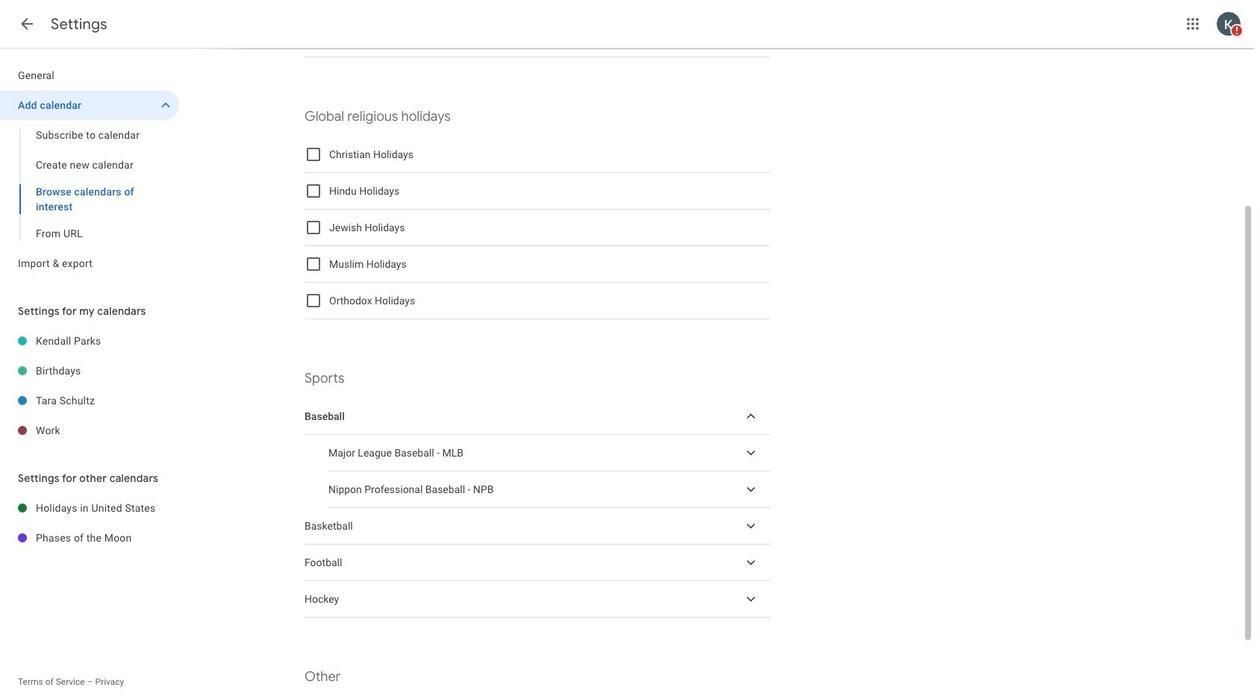 Task type: describe. For each thing, give the bounding box(es) containing it.
2 tree from the top
[[0, 326, 179, 446]]

kendall parks tree item
[[0, 326, 179, 356]]

3 tree from the top
[[0, 494, 179, 553]]

1 tree from the top
[[0, 60, 179, 279]]



Task type: vqa. For each thing, say whether or not it's contained in the screenshot.
PHASES OF THE MOON tree item
yes



Task type: locate. For each thing, give the bounding box(es) containing it.
add calendar tree item
[[0, 90, 179, 120]]

holidays in united states tree item
[[0, 494, 179, 523]]

tara schultz tree item
[[0, 386, 179, 416]]

phases of the moon tree item
[[0, 523, 179, 553]]

1 vertical spatial tree
[[0, 326, 179, 446]]

2 vertical spatial tree
[[0, 494, 179, 553]]

tree
[[0, 60, 179, 279], [0, 326, 179, 446], [0, 494, 179, 553]]

go back image
[[18, 15, 36, 33]]

0 vertical spatial tree
[[0, 60, 179, 279]]

tree item
[[305, 21, 771, 58], [305, 399, 771, 435], [329, 435, 771, 472], [329, 472, 771, 509], [305, 509, 771, 545], [305, 545, 771, 582], [305, 582, 771, 618]]

birthdays tree item
[[0, 356, 179, 386]]

work tree item
[[0, 416, 179, 446]]

heading
[[51, 15, 107, 34]]

group
[[0, 120, 179, 249]]



